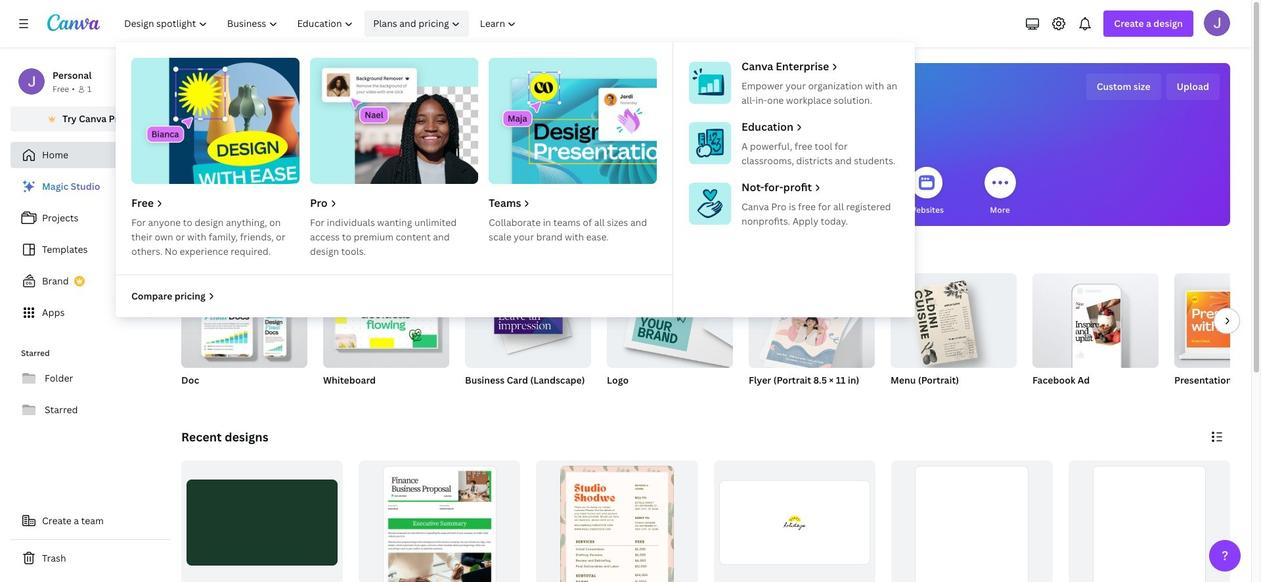 Task type: describe. For each thing, give the bounding box(es) containing it.
top level navigation element
[[116, 11, 915, 317]]



Task type: locate. For each thing, give the bounding box(es) containing it.
list
[[11, 174, 171, 326]]

None search field
[[509, 122, 903, 149]]

jacob simon image
[[1205, 10, 1231, 36]]

group
[[891, 268, 1017, 404], [891, 268, 1017, 368], [1033, 268, 1159, 404], [1033, 268, 1159, 368], [181, 273, 308, 404], [181, 273, 308, 368], [323, 273, 450, 404], [323, 273, 450, 368], [465, 273, 591, 404], [465, 273, 591, 368], [607, 273, 733, 404], [607, 273, 733, 368], [749, 273, 875, 404], [749, 273, 875, 372], [1175, 273, 1262, 404], [1175, 273, 1262, 368], [181, 461, 343, 582], [359, 461, 521, 582], [536, 461, 698, 582], [714, 461, 876, 582], [1069, 461, 1231, 582]]

menu
[[116, 42, 915, 317]]



Task type: vqa. For each thing, say whether or not it's contained in the screenshot.
2nd OF from right
no



